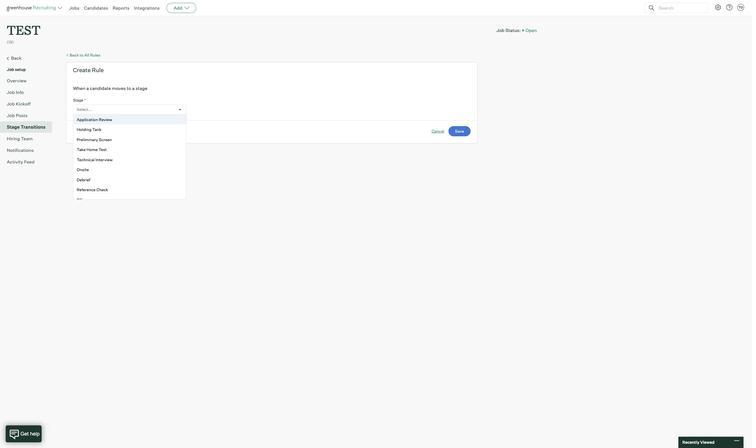Task type: describe. For each thing, give the bounding box(es) containing it.
back link
[[7, 55, 50, 62]]

when
[[73, 86, 85, 91]]

overview link
[[7, 77, 50, 84]]

application
[[77, 117, 98, 122]]

add button
[[167, 3, 196, 13]]

greenhouse recruiting image
[[7, 5, 58, 11]]

job for job info
[[7, 89, 15, 95]]

recently
[[683, 441, 700, 446]]

stage for stage
[[73, 98, 83, 103]]

hiring team
[[7, 136, 33, 142]]

when a candidate moves to a stage
[[73, 86, 148, 91]]

reference
[[77, 188, 96, 192]]

home
[[87, 147, 98, 152]]

stage transitions link
[[7, 124, 50, 131]]

review
[[99, 117, 112, 122]]

test link
[[7, 16, 40, 39]]

debrief
[[77, 178, 90, 182]]

td
[[739, 5, 744, 9]]

team
[[21, 136, 33, 142]]

configure image
[[715, 4, 722, 11]]

moves
[[112, 86, 126, 91]]

activity feed
[[7, 159, 35, 165]]

integrations
[[134, 5, 160, 11]]

candidate
[[90, 86, 111, 91]]

holding
[[77, 127, 92, 132]]

save
[[455, 129, 464, 134]]

posts
[[16, 113, 28, 118]]

rule
[[92, 67, 104, 74]]

kickoff
[[16, 101, 31, 107]]

job for job posts
[[7, 113, 15, 118]]

activity
[[7, 159, 23, 165]]

hiring team link
[[7, 135, 50, 142]]

take
[[77, 147, 86, 152]]

transitions
[[21, 124, 46, 130]]

overview
[[7, 78, 27, 84]]

integrations link
[[134, 5, 160, 11]]

select...
[[77, 107, 92, 112]]

stage
[[136, 86, 148, 91]]

all
[[84, 53, 89, 57]]

create rule
[[73, 67, 104, 74]]

stage for stage transitions
[[7, 124, 20, 130]]

onsite
[[77, 168, 89, 172]]

test
[[99, 147, 107, 152]]

job posts
[[7, 113, 28, 118]]

reports
[[113, 5, 130, 11]]

application review
[[77, 117, 112, 122]]

interview
[[96, 157, 113, 162]]

save button
[[449, 126, 471, 137]]

preliminary screen
[[77, 137, 112, 142]]

setup
[[15, 67, 26, 72]]

(19)
[[7, 40, 14, 45]]

candidates link
[[84, 5, 108, 11]]

stage transitions
[[7, 124, 46, 130]]

take home test
[[77, 147, 107, 152]]

Search text field
[[658, 4, 704, 12]]

job posts link
[[7, 112, 50, 119]]

viewed
[[701, 441, 715, 446]]

job status:
[[497, 27, 521, 33]]

reference check
[[77, 188, 108, 192]]

offer
[[77, 198, 86, 203]]



Task type: vqa. For each thing, say whether or not it's contained in the screenshot.
the Sourcing link at left top
no



Task type: locate. For each thing, give the bounding box(es) containing it.
0 vertical spatial stage
[[73, 98, 83, 103]]

stage up hiring
[[7, 124, 20, 130]]

feed
[[24, 159, 35, 165]]

a
[[86, 86, 89, 91], [132, 86, 135, 91]]

job
[[497, 27, 505, 33], [7, 67, 14, 72], [7, 89, 15, 95], [7, 101, 15, 107], [7, 113, 15, 118]]

job left setup
[[7, 67, 14, 72]]

job for job kickoff
[[7, 101, 15, 107]]

create
[[73, 67, 91, 74]]

job for job setup
[[7, 67, 14, 72]]

add
[[174, 5, 183, 11]]

td button
[[738, 4, 745, 11]]

test (19)
[[7, 22, 40, 45]]

technical
[[77, 157, 95, 162]]

td button
[[737, 3, 746, 12]]

1 horizontal spatial to
[[127, 86, 131, 91]]

to right moves
[[127, 86, 131, 91]]

0 horizontal spatial a
[[86, 86, 89, 91]]

check
[[96, 188, 108, 192]]

info
[[16, 89, 24, 95]]

job left status: at the right top of page
[[497, 27, 505, 33]]

job inside job posts link
[[7, 113, 15, 118]]

back for back
[[11, 55, 22, 61]]

0 vertical spatial to
[[80, 53, 84, 57]]

status:
[[506, 27, 521, 33]]

back to all rules link
[[66, 52, 478, 58]]

jobs link
[[69, 5, 79, 11]]

jobs
[[69, 5, 79, 11]]

1 horizontal spatial a
[[132, 86, 135, 91]]

job for job status:
[[497, 27, 505, 33]]

job left the posts
[[7, 113, 15, 118]]

job inside job info link
[[7, 89, 15, 95]]

reports link
[[113, 5, 130, 11]]

hiring
[[7, 136, 20, 142]]

holding tank
[[77, 127, 102, 132]]

tank
[[92, 127, 102, 132]]

0 horizontal spatial stage
[[7, 124, 20, 130]]

job kickoff
[[7, 101, 31, 107]]

job left kickoff in the top left of the page
[[7, 101, 15, 107]]

activity feed link
[[7, 159, 50, 165]]

stage
[[73, 98, 83, 103], [7, 124, 20, 130]]

cancel
[[432, 129, 445, 134]]

back to all rules
[[70, 53, 101, 57]]

back for back to all rules
[[70, 53, 79, 57]]

test
[[7, 22, 40, 38]]

technical interview
[[77, 157, 113, 162]]

1 a from the left
[[86, 86, 89, 91]]

job left info
[[7, 89, 15, 95]]

0 horizontal spatial to
[[80, 53, 84, 57]]

recently viewed
[[683, 441, 715, 446]]

job setup
[[7, 67, 26, 72]]

stage up select...
[[73, 98, 83, 103]]

job info link
[[7, 89, 50, 96]]

a right when at top
[[86, 86, 89, 91]]

back left all
[[70, 53, 79, 57]]

to
[[80, 53, 84, 57], [127, 86, 131, 91]]

1 vertical spatial stage
[[7, 124, 20, 130]]

notifications link
[[7, 147, 50, 154]]

notifications
[[7, 148, 34, 153]]

job kickoff link
[[7, 101, 50, 107]]

2 a from the left
[[132, 86, 135, 91]]

1 vertical spatial to
[[127, 86, 131, 91]]

candidates
[[84, 5, 108, 11]]

job info
[[7, 89, 24, 95]]

screen
[[99, 137, 112, 142]]

1 horizontal spatial stage
[[73, 98, 83, 103]]

a left stage
[[132, 86, 135, 91]]

rules
[[90, 53, 101, 57]]

to left all
[[80, 53, 84, 57]]

back
[[70, 53, 79, 57], [11, 55, 22, 61]]

preliminary
[[77, 137, 98, 142]]

back up job setup
[[11, 55, 22, 61]]

job inside job kickoff link
[[7, 101, 15, 107]]

open
[[526, 27, 537, 33]]

cancel link
[[432, 129, 445, 134]]

0 horizontal spatial back
[[11, 55, 22, 61]]

1 horizontal spatial back
[[70, 53, 79, 57]]



